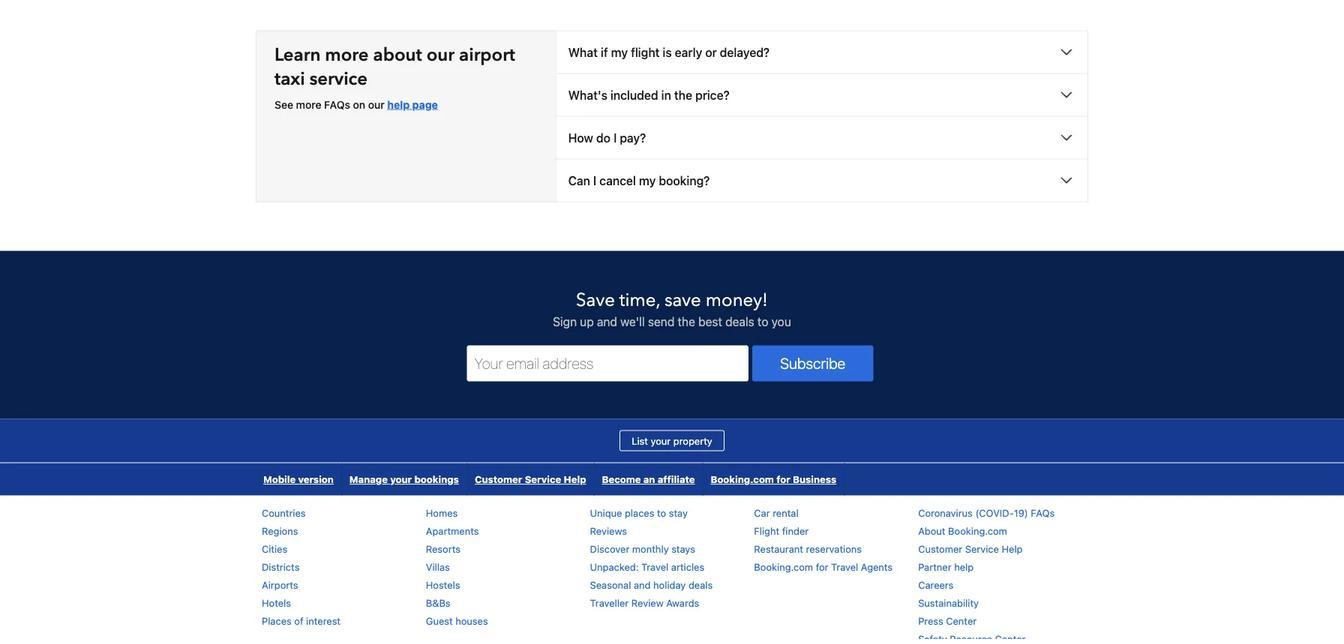 Task type: vqa. For each thing, say whether or not it's contained in the screenshot.
Customer in the Coronavirus (Covid-19) Faqs About Booking.Com Customer Service Help Partner Help Careers Sustainability Press Center
yes



Task type: describe. For each thing, give the bounding box(es) containing it.
help inside learn more about our airport taxi service see more faqs on our help page
[[387, 98, 410, 111]]

do
[[597, 131, 611, 145]]

unpacked: travel articles link
[[590, 561, 705, 573]]

restaurant reservations link
[[754, 543, 862, 555]]

places
[[262, 615, 292, 627]]

service
[[310, 67, 368, 92]]

page
[[412, 98, 438, 111]]

coronavirus (covid-19) faqs about booking.com customer service help partner help careers sustainability press center
[[919, 507, 1055, 627]]

center
[[947, 615, 977, 627]]

the inside save time, save money! sign up and we'll send the best deals to you
[[678, 315, 696, 329]]

booking.com for travel agents link
[[754, 561, 893, 573]]

your for manage
[[390, 474, 412, 485]]

homes link
[[426, 507, 458, 519]]

resorts link
[[426, 543, 461, 555]]

to inside save time, save money! sign up and we'll send the best deals to you
[[758, 315, 769, 329]]

help inside coronavirus (covid-19) faqs about booking.com customer service help partner help careers sustainability press center
[[955, 561, 974, 573]]

see
[[275, 98, 293, 111]]

partner
[[919, 561, 952, 573]]

service inside "navigation"
[[525, 474, 562, 485]]

airports
[[262, 579, 298, 591]]

car rental link
[[754, 507, 799, 519]]

customer inside "navigation"
[[475, 474, 523, 485]]

hotels
[[262, 597, 291, 609]]

help page link
[[387, 98, 438, 111]]

delayed?
[[720, 45, 770, 59]]

taxi
[[275, 67, 305, 92]]

places of interest link
[[262, 615, 341, 627]]

how do i pay? button
[[557, 117, 1088, 159]]

cities
[[262, 543, 288, 555]]

booking?
[[659, 173, 710, 188]]

cities link
[[262, 543, 288, 555]]

navigation inside save time, save money! footer
[[256, 463, 845, 496]]

careers link
[[919, 579, 954, 591]]

my inside dropdown button
[[611, 45, 628, 59]]

list your property link
[[620, 430, 725, 451]]

regions
[[262, 525, 298, 537]]

save time, save money! sign up and we'll send the best deals to you
[[553, 288, 792, 329]]

districts link
[[262, 561, 300, 573]]

what if my flight is early or delayed?
[[569, 45, 770, 59]]

included
[[611, 88, 659, 102]]

finder
[[782, 525, 809, 537]]

customer service help link for become an affiliate
[[467, 463, 594, 496]]

affiliate
[[658, 474, 695, 485]]

learn
[[275, 43, 321, 68]]

villas link
[[426, 561, 450, 573]]

houses
[[456, 615, 488, 627]]

mobile version
[[263, 474, 334, 485]]

booking.com inside coronavirus (covid-19) faqs about booking.com customer service help partner help careers sustainability press center
[[949, 525, 1008, 537]]

villas
[[426, 561, 450, 573]]

become an affiliate
[[602, 474, 695, 485]]

if
[[601, 45, 608, 59]]

in
[[662, 88, 672, 102]]

booking.com inside the car rental flight finder restaurant reservations booking.com for travel agents
[[754, 561, 814, 573]]

faqs inside learn more about our airport taxi service see more faqs on our help page
[[324, 98, 350, 111]]

discover
[[590, 543, 630, 555]]

airport
[[459, 43, 515, 68]]

save
[[576, 288, 615, 313]]

can
[[569, 173, 590, 188]]

an
[[644, 474, 655, 485]]

regions link
[[262, 525, 298, 537]]

become
[[602, 474, 641, 485]]

sustainability
[[919, 597, 979, 609]]

service inside coronavirus (covid-19) faqs about booking.com customer service help partner help careers sustainability press center
[[966, 543, 1000, 555]]

flight
[[631, 45, 660, 59]]

for inside "navigation"
[[777, 474, 791, 485]]

send
[[648, 315, 675, 329]]

countries
[[262, 507, 306, 519]]

become an affiliate link
[[595, 463, 703, 496]]

homes
[[426, 507, 458, 519]]

learn more about our airport taxi service see more faqs on our help page
[[275, 43, 515, 111]]

booking.com for business
[[711, 474, 837, 485]]

19)
[[1014, 507, 1029, 519]]

i inside how do i pay? dropdown button
[[614, 131, 617, 145]]

restaurant
[[754, 543, 804, 555]]

list
[[632, 435, 648, 447]]

hostels link
[[426, 579, 460, 591]]

subscribe
[[781, 355, 846, 372]]

interest
[[306, 615, 341, 627]]

(covid-
[[976, 507, 1014, 519]]

list your property
[[632, 435, 713, 447]]

seasonal and holiday deals link
[[590, 579, 713, 591]]

countries link
[[262, 507, 306, 519]]

careers
[[919, 579, 954, 591]]

unique places to stay link
[[590, 507, 688, 519]]

cancel
[[600, 173, 636, 188]]



Task type: locate. For each thing, give the bounding box(es) containing it.
i right do
[[614, 131, 617, 145]]

0 vertical spatial booking.com
[[711, 474, 774, 485]]

customer inside coronavirus (covid-19) faqs about booking.com customer service help partner help careers sustainability press center
[[919, 543, 963, 555]]

0 vertical spatial the
[[675, 88, 693, 102]]

help right partner on the bottom of page
[[955, 561, 974, 573]]

0 horizontal spatial travel
[[642, 561, 669, 573]]

for left business
[[777, 474, 791, 485]]

help left page
[[387, 98, 410, 111]]

booking.com up car
[[711, 474, 774, 485]]

travel
[[642, 561, 669, 573], [832, 561, 859, 573]]

1 vertical spatial our
[[368, 98, 385, 111]]

or
[[706, 45, 717, 59]]

my right if
[[611, 45, 628, 59]]

apartments link
[[426, 525, 479, 537]]

deals inside the unique places to stay reviews discover monthly stays unpacked: travel articles seasonal and holiday deals traveller review awards
[[689, 579, 713, 591]]

1 horizontal spatial our
[[427, 43, 455, 68]]

0 horizontal spatial your
[[390, 474, 412, 485]]

your inside "link"
[[651, 435, 671, 447]]

1 horizontal spatial your
[[651, 435, 671, 447]]

best
[[699, 315, 723, 329]]

more right learn
[[325, 43, 369, 68]]

deals down articles
[[689, 579, 713, 591]]

your right manage on the bottom of the page
[[390, 474, 412, 485]]

our right "on"
[[368, 98, 385, 111]]

discover monthly stays link
[[590, 543, 696, 555]]

0 vertical spatial service
[[525, 474, 562, 485]]

manage
[[350, 474, 388, 485]]

for down reservations
[[816, 561, 829, 573]]

1 vertical spatial help
[[955, 561, 974, 573]]

1 vertical spatial i
[[594, 173, 597, 188]]

0 horizontal spatial our
[[368, 98, 385, 111]]

mobile
[[263, 474, 296, 485]]

property
[[674, 435, 713, 447]]

1 horizontal spatial i
[[614, 131, 617, 145]]

districts
[[262, 561, 300, 573]]

1 horizontal spatial help
[[955, 561, 974, 573]]

monthly
[[633, 543, 669, 555]]

more right see
[[296, 98, 322, 111]]

save
[[665, 288, 701, 313]]

travel inside the unique places to stay reviews discover monthly stays unpacked: travel articles seasonal and holiday deals traveller review awards
[[642, 561, 669, 573]]

0 horizontal spatial service
[[525, 474, 562, 485]]

pay?
[[620, 131, 646, 145]]

1 horizontal spatial more
[[325, 43, 369, 68]]

your right the list
[[651, 435, 671, 447]]

my inside dropdown button
[[639, 173, 656, 188]]

unique
[[590, 507, 622, 519]]

1 horizontal spatial service
[[966, 543, 1000, 555]]

airports link
[[262, 579, 298, 591]]

help left become
[[564, 474, 586, 485]]

what's included in the price?
[[569, 88, 730, 102]]

i inside can i cancel my booking? dropdown button
[[594, 173, 597, 188]]

we'll
[[621, 315, 645, 329]]

reviews link
[[590, 525, 627, 537]]

my right cancel
[[639, 173, 656, 188]]

to
[[758, 315, 769, 329], [657, 507, 667, 519]]

b&bs
[[426, 597, 451, 609]]

our right about
[[427, 43, 455, 68]]

0 vertical spatial and
[[597, 315, 618, 329]]

sustainability link
[[919, 597, 979, 609]]

2 travel from the left
[[832, 561, 859, 573]]

early
[[675, 45, 703, 59]]

booking.com down restaurant at bottom
[[754, 561, 814, 573]]

0 vertical spatial deals
[[726, 315, 755, 329]]

0 vertical spatial to
[[758, 315, 769, 329]]

unique places to stay reviews discover monthly stays unpacked: travel articles seasonal and holiday deals traveller review awards
[[590, 507, 713, 609]]

travel up seasonal and holiday deals link
[[642, 561, 669, 573]]

reviews
[[590, 525, 627, 537]]

i right "can"
[[594, 173, 597, 188]]

and up 'traveller review awards' link
[[634, 579, 651, 591]]

Your email address email field
[[467, 346, 749, 382]]

0 horizontal spatial faqs
[[324, 98, 350, 111]]

faqs inside coronavirus (covid-19) faqs about booking.com customer service help partner help careers sustainability press center
[[1031, 507, 1055, 519]]

1 horizontal spatial for
[[816, 561, 829, 573]]

faqs left "on"
[[324, 98, 350, 111]]

travel down reservations
[[832, 561, 859, 573]]

help
[[564, 474, 586, 485], [1002, 543, 1023, 555]]

what if my flight is early or delayed? button
[[557, 31, 1088, 73]]

0 horizontal spatial customer service help link
[[467, 463, 594, 496]]

your for list
[[651, 435, 671, 447]]

navigation
[[256, 463, 845, 496]]

customer service help
[[475, 474, 586, 485]]

press
[[919, 615, 944, 627]]

about
[[919, 525, 946, 537]]

booking.com down coronavirus (covid-19) faqs link
[[949, 525, 1008, 537]]

b&bs link
[[426, 597, 451, 609]]

2 vertical spatial booking.com
[[754, 561, 814, 573]]

what
[[569, 45, 598, 59]]

and inside save time, save money! sign up and we'll send the best deals to you
[[597, 315, 618, 329]]

for inside the car rental flight finder restaurant reservations booking.com for travel agents
[[816, 561, 829, 573]]

1 horizontal spatial faqs
[[1031, 507, 1055, 519]]

1 vertical spatial booking.com
[[949, 525, 1008, 537]]

the inside dropdown button
[[675, 88, 693, 102]]

hostels
[[426, 579, 460, 591]]

guest
[[426, 615, 453, 627]]

1 travel from the left
[[642, 561, 669, 573]]

time,
[[620, 288, 660, 313]]

coronavirus
[[919, 507, 973, 519]]

1 vertical spatial faqs
[[1031, 507, 1055, 519]]

0 horizontal spatial help
[[564, 474, 586, 485]]

flight
[[754, 525, 780, 537]]

0 vertical spatial my
[[611, 45, 628, 59]]

0 vertical spatial help
[[387, 98, 410, 111]]

1 vertical spatial my
[[639, 173, 656, 188]]

0 horizontal spatial and
[[597, 315, 618, 329]]

1 vertical spatial more
[[296, 98, 322, 111]]

1 vertical spatial deals
[[689, 579, 713, 591]]

0 horizontal spatial deals
[[689, 579, 713, 591]]

can i cancel my booking?
[[569, 173, 710, 188]]

and
[[597, 315, 618, 329], [634, 579, 651, 591]]

and inside the unique places to stay reviews discover monthly stays unpacked: travel articles seasonal and holiday deals traveller review awards
[[634, 579, 651, 591]]

manage your bookings
[[350, 474, 459, 485]]

1 horizontal spatial customer service help link
[[919, 543, 1023, 555]]

your inside "navigation"
[[390, 474, 412, 485]]

0 vertical spatial for
[[777, 474, 791, 485]]

manage your bookings link
[[342, 463, 467, 496]]

help inside "navigation"
[[564, 474, 586, 485]]

awards
[[667, 597, 700, 609]]

0 horizontal spatial help
[[387, 98, 410, 111]]

1 vertical spatial service
[[966, 543, 1000, 555]]

service
[[525, 474, 562, 485], [966, 543, 1000, 555]]

0 vertical spatial faqs
[[324, 98, 350, 111]]

stay
[[669, 507, 688, 519]]

deals down money!
[[726, 315, 755, 329]]

customer service help link for partner help
[[919, 543, 1023, 555]]

0 vertical spatial help
[[564, 474, 586, 485]]

money!
[[706, 288, 768, 313]]

1 horizontal spatial deals
[[726, 315, 755, 329]]

0 horizontal spatial i
[[594, 173, 597, 188]]

the right in
[[675, 88, 693, 102]]

customer
[[475, 474, 523, 485], [919, 543, 963, 555]]

countries regions cities districts airports hotels places of interest
[[262, 507, 341, 627]]

booking.com
[[711, 474, 774, 485], [949, 525, 1008, 537], [754, 561, 814, 573]]

help inside coronavirus (covid-19) faqs about booking.com customer service help partner help careers sustainability press center
[[1002, 543, 1023, 555]]

travel inside the car rental flight finder restaurant reservations booking.com for travel agents
[[832, 561, 859, 573]]

booking.com inside "navigation"
[[711, 474, 774, 485]]

1 vertical spatial your
[[390, 474, 412, 485]]

to left stay
[[657, 507, 667, 519]]

save time, save money! footer
[[0, 250, 1345, 639]]

how do i pay?
[[569, 131, 646, 145]]

stays
[[672, 543, 696, 555]]

places
[[625, 507, 655, 519]]

mobile version link
[[256, 463, 341, 496]]

price?
[[696, 88, 730, 102]]

you
[[772, 315, 792, 329]]

help down 19)
[[1002, 543, 1023, 555]]

customer right bookings
[[475, 474, 523, 485]]

0 vertical spatial i
[[614, 131, 617, 145]]

press center link
[[919, 615, 977, 627]]

1 vertical spatial for
[[816, 561, 829, 573]]

1 horizontal spatial customer
[[919, 543, 963, 555]]

customer up partner on the bottom of page
[[919, 543, 963, 555]]

of
[[294, 615, 304, 627]]

1 horizontal spatial travel
[[832, 561, 859, 573]]

bookings
[[415, 474, 459, 485]]

and right up
[[597, 315, 618, 329]]

review
[[632, 597, 664, 609]]

guest houses link
[[426, 615, 488, 627]]

1 horizontal spatial my
[[639, 173, 656, 188]]

1 horizontal spatial help
[[1002, 543, 1023, 555]]

0 vertical spatial customer
[[475, 474, 523, 485]]

1 vertical spatial to
[[657, 507, 667, 519]]

0 vertical spatial customer service help link
[[467, 463, 594, 496]]

deals inside save time, save money! sign up and we'll send the best deals to you
[[726, 315, 755, 329]]

faqs right 19)
[[1031, 507, 1055, 519]]

0 horizontal spatial more
[[296, 98, 322, 111]]

more
[[325, 43, 369, 68], [296, 98, 322, 111]]

reservations
[[806, 543, 862, 555]]

to inside the unique places to stay reviews discover monthly stays unpacked: travel articles seasonal and holiday deals traveller review awards
[[657, 507, 667, 519]]

rental
[[773, 507, 799, 519]]

1 vertical spatial the
[[678, 315, 696, 329]]

coronavirus (covid-19) faqs link
[[919, 507, 1055, 519]]

car
[[754, 507, 770, 519]]

about booking.com link
[[919, 525, 1008, 537]]

apartments
[[426, 525, 479, 537]]

1 vertical spatial customer
[[919, 543, 963, 555]]

to left you at the right of page
[[758, 315, 769, 329]]

booking.com for business link
[[704, 463, 844, 496]]

traveller review awards link
[[590, 597, 700, 609]]

business
[[793, 474, 837, 485]]

1 vertical spatial customer service help link
[[919, 543, 1023, 555]]

traveller
[[590, 597, 629, 609]]

1 vertical spatial and
[[634, 579, 651, 591]]

navigation containing mobile version
[[256, 463, 845, 496]]

our
[[427, 43, 455, 68], [368, 98, 385, 111]]

0 vertical spatial more
[[325, 43, 369, 68]]

0 vertical spatial your
[[651, 435, 671, 447]]

can i cancel my booking? button
[[557, 160, 1088, 202]]

articles
[[671, 561, 705, 573]]

on
[[353, 98, 366, 111]]

0 vertical spatial our
[[427, 43, 455, 68]]

0 horizontal spatial my
[[611, 45, 628, 59]]

deals
[[726, 315, 755, 329], [689, 579, 713, 591]]

1 horizontal spatial and
[[634, 579, 651, 591]]

0 horizontal spatial customer
[[475, 474, 523, 485]]

0 horizontal spatial to
[[657, 507, 667, 519]]

up
[[580, 315, 594, 329]]

1 horizontal spatial to
[[758, 315, 769, 329]]

the down the 'save'
[[678, 315, 696, 329]]

0 horizontal spatial for
[[777, 474, 791, 485]]

1 vertical spatial help
[[1002, 543, 1023, 555]]



